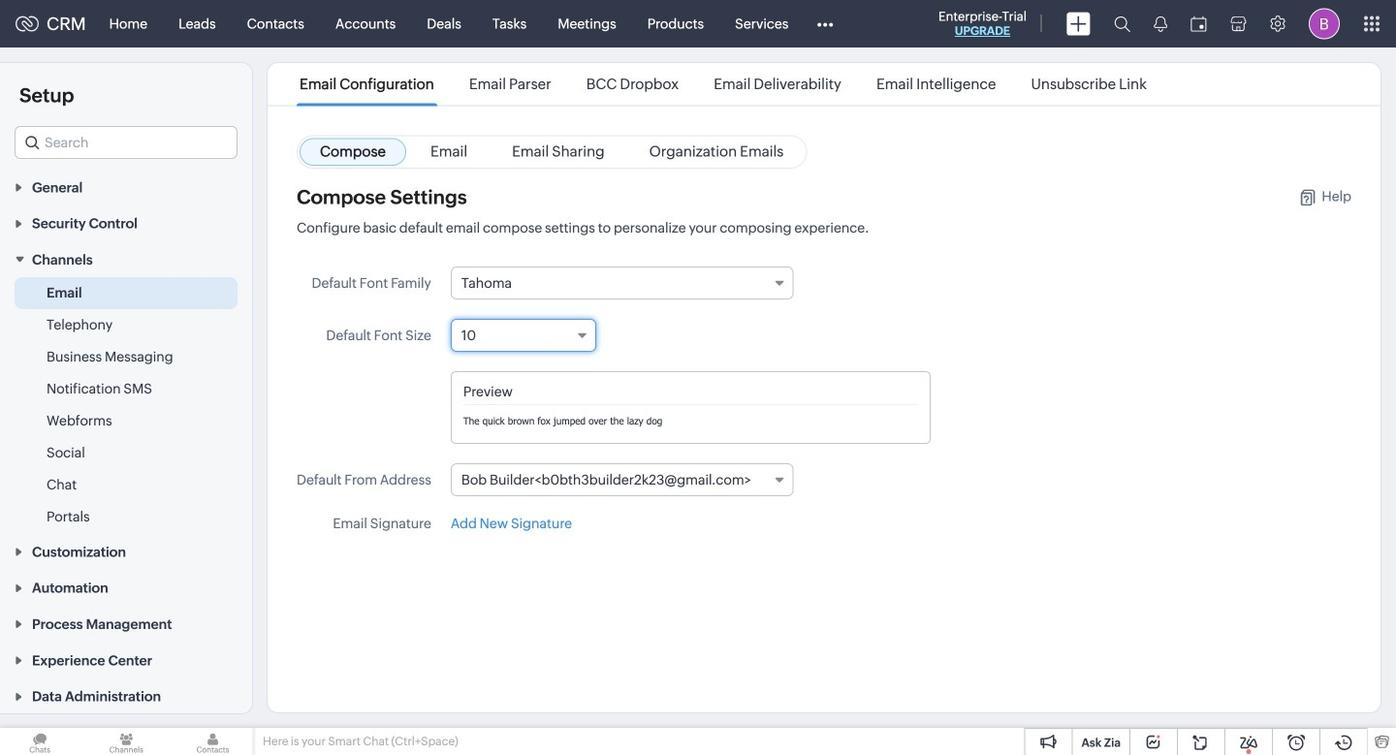 Task type: locate. For each thing, give the bounding box(es) containing it.
none field search
[[15, 126, 238, 159]]

contacts image
[[173, 728, 253, 755]]

list
[[282, 63, 1165, 105]]

calendar image
[[1191, 16, 1207, 32]]

search image
[[1114, 16, 1131, 32]]

chats image
[[0, 728, 80, 755]]

create menu image
[[1067, 12, 1091, 35]]

profile element
[[1298, 0, 1352, 47]]

search element
[[1103, 0, 1142, 48]]

region
[[0, 277, 252, 533]]

None field
[[15, 126, 238, 159], [451, 267, 794, 300], [451, 319, 596, 352], [451, 464, 794, 497], [451, 267, 794, 300], [451, 319, 596, 352], [451, 464, 794, 497]]

Other Modules field
[[804, 8, 846, 39]]

channels image
[[86, 728, 166, 755]]



Task type: describe. For each thing, give the bounding box(es) containing it.
profile image
[[1309, 8, 1340, 39]]

signals element
[[1142, 0, 1179, 48]]

create menu element
[[1055, 0, 1103, 47]]

logo image
[[16, 16, 39, 32]]

signals image
[[1154, 16, 1168, 32]]

Search text field
[[16, 127, 237, 158]]



